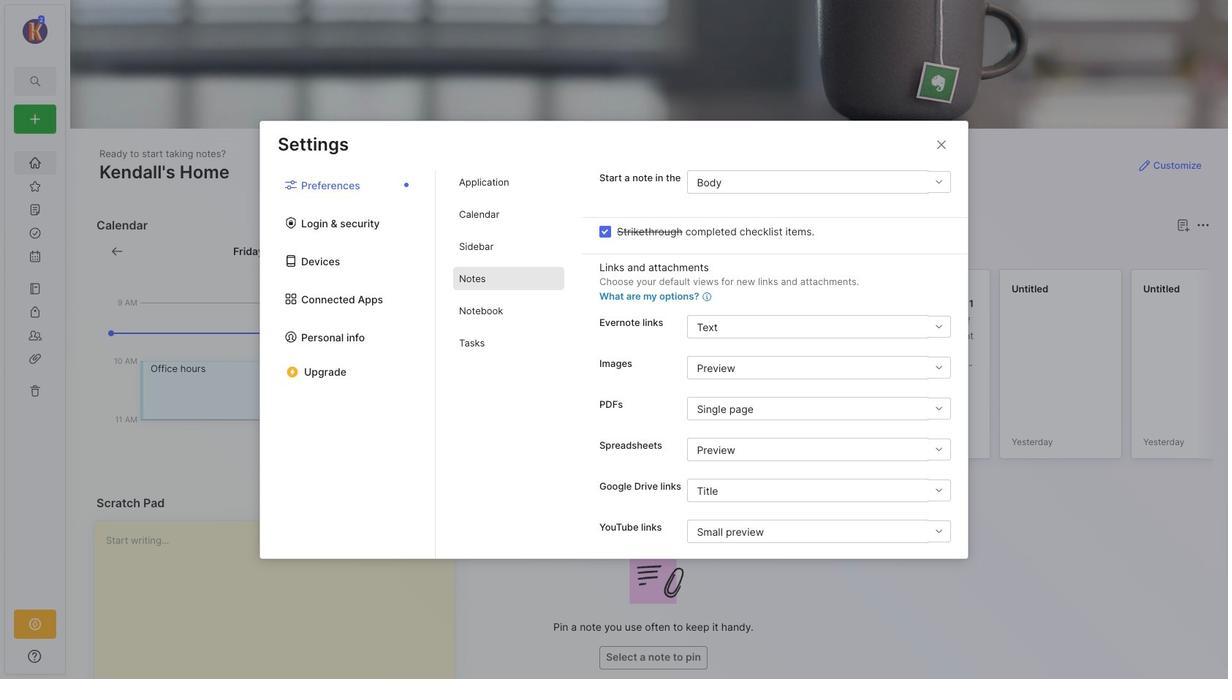 Task type: locate. For each thing, give the bounding box(es) containing it.
tab
[[453, 170, 564, 194], [453, 202, 564, 226], [453, 235, 564, 258], [476, 243, 519, 260], [524, 243, 584, 260], [453, 267, 564, 290], [453, 299, 564, 322], [453, 331, 564, 355]]

row group
[[473, 269, 1228, 468]]

Choose default view option for Google Drive links field
[[687, 479, 950, 502]]

upgrade image
[[26, 615, 44, 633]]

tree
[[5, 143, 65, 596]]

home image
[[28, 156, 42, 170]]

tab list
[[260, 170, 436, 558], [436, 170, 582, 558], [476, 243, 1208, 260]]

Choose default view option for Spreadsheets field
[[687, 438, 950, 461]]

edit search image
[[26, 72, 44, 90]]

Select57 checkbox
[[599, 225, 611, 237]]



Task type: vqa. For each thing, say whether or not it's contained in the screenshot.
Tab List
yes



Task type: describe. For each thing, give the bounding box(es) containing it.
Choose default view option for PDFs field
[[687, 397, 950, 420]]

Choose default view option for Images field
[[687, 356, 950, 379]]

Choose default view option for YouTube links field
[[687, 520, 950, 543]]

Start writing… text field
[[106, 521, 454, 679]]

Choose default view option for Evernote links field
[[687, 315, 950, 338]]

main element
[[0, 0, 70, 679]]

close image
[[933, 136, 950, 153]]

Start a new note in the body or title. field
[[687, 170, 950, 194]]

tree inside main element
[[5, 143, 65, 596]]



